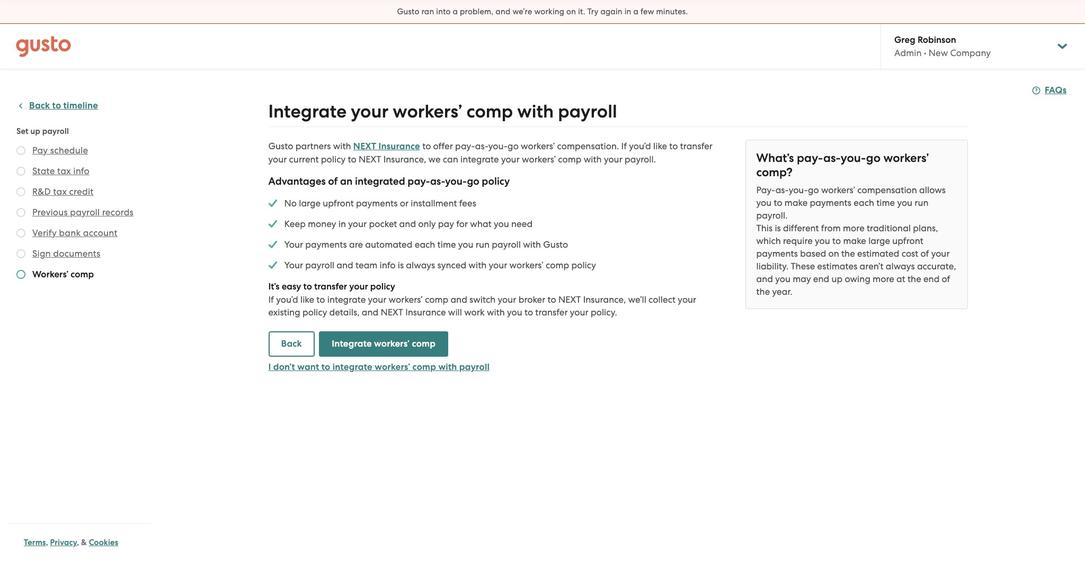 Task type: vqa. For each thing, say whether or not it's contained in the screenshot.
Back to the top
yes



Task type: locate. For each thing, give the bounding box(es) containing it.
the
[[842, 249, 855, 259], [908, 274, 922, 285], [757, 287, 770, 297]]

check image left state
[[16, 167, 25, 176]]

0 horizontal spatial each
[[415, 240, 435, 250]]

integrate inside button
[[332, 339, 372, 350]]

your
[[351, 101, 389, 122], [268, 154, 287, 165], [501, 154, 520, 165], [604, 154, 623, 165], [348, 219, 367, 230], [932, 249, 950, 259], [489, 260, 508, 271], [350, 281, 368, 293], [368, 295, 387, 305], [498, 295, 517, 305], [678, 295, 697, 305], [570, 307, 589, 318]]

payments down money
[[305, 240, 347, 250]]

1 horizontal spatial large
[[869, 236, 891, 246]]

, left privacy
[[46, 539, 48, 548]]

0 vertical spatial payroll.
[[625, 154, 656, 165]]

policy down gusto partners with next insurance
[[321, 154, 346, 165]]

check image up it's
[[268, 259, 278, 272]]

this
[[757, 223, 773, 234]]

1 vertical spatial gusto
[[268, 141, 293, 152]]

on left 'it.'
[[567, 7, 576, 16]]

make
[[785, 198, 808, 208], [844, 236, 867, 246]]

0 horizontal spatial you'd
[[276, 295, 298, 305]]

1 vertical spatial integrate
[[332, 339, 372, 350]]

back for back
[[281, 339, 302, 350]]

next insurance button
[[353, 140, 420, 153]]

1 vertical spatial on
[[829, 249, 840, 259]]

1 vertical spatial if
[[268, 295, 274, 305]]

1 vertical spatial payroll.
[[757, 210, 788, 221]]

2 vertical spatial of
[[942, 274, 951, 285]]

allows
[[920, 185, 946, 196]]

integrate right can
[[461, 154, 499, 165]]

0 horizontal spatial pay-
[[408, 175, 430, 188]]

check image left 'keep'
[[268, 218, 278, 231]]

insurance
[[379, 141, 420, 152], [406, 307, 446, 318]]

info up the credit
[[73, 166, 90, 177]]

and down liability.
[[757, 274, 773, 285]]

if inside to offer pay-as-you-go workers' compensation. if you'd like to transfer your current policy to next insurance, we can integrate your workers' comp with your payroll.
[[622, 141, 627, 152]]

payroll
[[558, 101, 617, 122], [42, 127, 69, 136], [70, 207, 100, 218], [492, 240, 521, 250], [305, 260, 335, 271], [460, 362, 490, 373]]

large right no
[[299, 198, 321, 209]]

you'd right compensation.
[[629, 141, 651, 152]]

info down "automated"
[[380, 260, 396, 271]]

tax for info
[[57, 166, 71, 177]]

0 horizontal spatial payroll.
[[625, 154, 656, 165]]

0 horizontal spatial is
[[398, 260, 404, 271]]

these
[[791, 261, 815, 272]]

your payments are automated each time you run payroll with gusto
[[284, 240, 568, 250]]

few
[[641, 7, 654, 16]]

verify bank account
[[32, 228, 118, 239]]

0 vertical spatial insurance,
[[384, 154, 426, 165]]

large up estimated
[[869, 236, 891, 246]]

1 vertical spatial upfront
[[893, 236, 924, 246]]

team
[[356, 260, 378, 271]]

list
[[268, 197, 730, 272]]

your for your payroll and team info is always synced with your workers' comp policy
[[284, 260, 303, 271]]

check image left workers'
[[16, 270, 25, 279]]

integrate
[[268, 101, 347, 122], [332, 339, 372, 350]]

existing
[[268, 307, 300, 318]]

integrate
[[461, 154, 499, 165], [327, 295, 366, 305], [333, 362, 373, 373]]

2 horizontal spatial the
[[908, 274, 922, 285]]

0 vertical spatial if
[[622, 141, 627, 152]]

accurate,
[[918, 261, 957, 272]]

1 vertical spatial of
[[921, 249, 930, 259]]

cost
[[902, 249, 919, 259]]

large inside what's pay-as-you-go workers' comp? pay-as-you-go workers' compensation allows you to make payments each time you run payroll. this is different from more traditional plans, which require you to make large upfront payments based on the estimated cost of your liability. these estimates aren't always accurate, and you may end up owing more at the end of the year.
[[869, 236, 891, 246]]

0 horizontal spatial large
[[299, 198, 321, 209]]

1 , from the left
[[46, 539, 48, 548]]

you'd up existing
[[276, 295, 298, 305]]

0 horizontal spatial gusto
[[268, 141, 293, 152]]

0 horizontal spatial time
[[438, 240, 456, 250]]

run down allows
[[915, 198, 929, 208]]

to offer pay-as-you-go workers' compensation. if you'd like to transfer your current policy to next insurance, we can integrate your workers' comp with your payroll.
[[268, 141, 713, 165]]

time down compensation
[[877, 198, 895, 208]]

the up estimates at top right
[[842, 249, 855, 259]]

payroll. inside what's pay-as-you-go workers' comp? pay-as-you-go workers' compensation allows you to make payments each time you run payroll. this is different from more traditional plans, which require you to make large upfront payments based on the estimated cost of your liability. these estimates aren't always accurate, and you may end up owing more at the end of the year.
[[757, 210, 788, 221]]

1 horizontal spatial you'd
[[629, 141, 651, 152]]

back up don't
[[281, 339, 302, 350]]

want
[[297, 362, 319, 373]]

back up set up payroll at top left
[[29, 100, 50, 111]]

each inside list
[[415, 240, 435, 250]]

insurance, up the policy.
[[583, 295, 626, 305]]

0 vertical spatial integrate
[[461, 154, 499, 165]]

compensation
[[858, 185, 918, 196]]

if
[[622, 141, 627, 152], [268, 295, 274, 305]]

1 horizontal spatial back
[[281, 339, 302, 350]]

1 vertical spatial the
[[908, 274, 922, 285]]

on up estimates at top right
[[829, 249, 840, 259]]

2 vertical spatial gusto
[[544, 240, 568, 250]]

your up easy
[[284, 260, 303, 271]]

1 vertical spatial integrate
[[327, 295, 366, 305]]

1 horizontal spatial upfront
[[893, 236, 924, 246]]

pay schedule button
[[32, 144, 88, 157]]

1 vertical spatial tax
[[53, 187, 67, 197]]

2 horizontal spatial of
[[942, 274, 951, 285]]

time down pay
[[438, 240, 456, 250]]

1 horizontal spatial gusto
[[397, 7, 420, 16]]

current
[[289, 154, 319, 165]]

1 horizontal spatial end
[[924, 274, 940, 285]]

, left &
[[77, 539, 79, 548]]

you'd inside to offer pay-as-you-go workers' compensation. if you'd like to transfer your current policy to next insurance, we can integrate your workers' comp with your payroll.
[[629, 141, 651, 152]]

we're
[[513, 7, 533, 16]]

1 vertical spatial insurance
[[406, 307, 446, 318]]

comp inside it's easy to transfer your policy if you'd like to integrate your workers' comp and switch your broker to next insurance, we'll collect your existing policy details, and next insurance will work with you to transfer your policy.
[[425, 295, 449, 305]]

always down your payments are automated each time you run payroll with gusto
[[406, 260, 435, 271]]

comp inside list
[[71, 269, 94, 280]]

0 horizontal spatial a
[[453, 7, 458, 16]]

is down "automated"
[[398, 260, 404, 271]]

integrate down details,
[[332, 339, 372, 350]]

no large upfront payments or installment fees
[[284, 198, 477, 209]]

0 vertical spatial run
[[915, 198, 929, 208]]

run
[[915, 198, 929, 208], [476, 240, 490, 250]]

will
[[448, 307, 462, 318]]

like inside it's easy to transfer your policy if you'd like to integrate your workers' comp and switch your broker to next insurance, we'll collect your existing policy details, and next insurance will work with you to transfer your policy.
[[301, 295, 314, 305]]

workers' inside button
[[374, 339, 410, 350]]

1 horizontal spatial of
[[921, 249, 930, 259]]

0 horizontal spatial run
[[476, 240, 490, 250]]

0 vertical spatial you'd
[[629, 141, 651, 152]]

0 vertical spatial of
[[328, 175, 338, 188]]

info
[[73, 166, 90, 177], [380, 260, 396, 271]]

0 horizontal spatial make
[[785, 198, 808, 208]]

1 horizontal spatial in
[[625, 7, 632, 16]]

transfer inside to offer pay-as-you-go workers' compensation. if you'd like to transfer your current policy to next insurance, we can integrate your workers' comp with your payroll.
[[681, 141, 713, 152]]

make up estimated
[[844, 236, 867, 246]]

0 vertical spatial tax
[[57, 166, 71, 177]]

greg
[[895, 34, 916, 46]]

account
[[83, 228, 118, 239]]

you inside it's easy to transfer your policy if you'd like to integrate your workers' comp and switch your broker to next insurance, we'll collect your existing policy details, and next insurance will work with you to transfer your policy.
[[507, 307, 523, 318]]

insurance left will on the left of page
[[406, 307, 446, 318]]

and left team
[[337, 260, 353, 271]]

0 vertical spatial transfer
[[681, 141, 713, 152]]

1 end from the left
[[814, 274, 830, 285]]

pay
[[438, 219, 454, 230]]

gusto inside gusto partners with next insurance
[[268, 141, 293, 152]]

integrate up details,
[[327, 295, 366, 305]]

insurance up advantages of an integrated pay-as-you-go policy
[[379, 141, 420, 152]]

policy inside to offer pay-as-you-go workers' compensation. if you'd like to transfer your current policy to next insurance, we can integrate your workers' comp with your payroll.
[[321, 154, 346, 165]]

upfront down an
[[323, 198, 354, 209]]

next right the broker
[[559, 295, 581, 305]]

0 vertical spatial on
[[567, 7, 576, 16]]

policy left details,
[[303, 307, 327, 318]]

0 vertical spatial large
[[299, 198, 321, 209]]

1 horizontal spatial ,
[[77, 539, 79, 548]]

next down next insurance popup button
[[359, 154, 381, 165]]

payments up liability.
[[757, 249, 798, 259]]

transfer
[[681, 141, 713, 152], [314, 281, 347, 293], [536, 307, 568, 318]]

tax inside button
[[53, 187, 67, 197]]

0 vertical spatial like
[[654, 141, 667, 152]]

policy down team
[[370, 281, 395, 293]]

1 horizontal spatial the
[[842, 249, 855, 259]]

end down accurate,
[[924, 274, 940, 285]]

upfront inside what's pay-as-you-go workers' comp? pay-as-you-go workers' compensation allows you to make payments each time you run payroll. this is different from more traditional plans, which require you to make large upfront payments based on the estimated cost of your liability. these estimates aren't always accurate, and you may end up owing more at the end of the year.
[[893, 236, 924, 246]]

in right again
[[625, 7, 632, 16]]

of right the cost
[[921, 249, 930, 259]]

a
[[453, 7, 458, 16], [634, 7, 639, 16]]

0 vertical spatial gusto
[[397, 7, 420, 16]]

estimates
[[818, 261, 858, 272]]

1 vertical spatial large
[[869, 236, 891, 246]]

terms link
[[24, 539, 46, 548]]

your inside what's pay-as-you-go workers' comp? pay-as-you-go workers' compensation allows you to make payments each time you run payroll. this is different from more traditional plans, which require you to make large upfront payments based on the estimated cost of your liability. these estimates aren't always accurate, and you may end up owing more at the end of the year.
[[932, 249, 950, 259]]

may
[[793, 274, 811, 285]]

2 horizontal spatial gusto
[[544, 240, 568, 250]]

check image left sign
[[16, 250, 25, 259]]

end right may
[[814, 274, 830, 285]]

pay- right the what's
[[797, 151, 824, 165]]

check image left pay
[[16, 146, 25, 155]]

integrate your workers' comp with payroll
[[268, 101, 617, 122]]

make up different
[[785, 198, 808, 208]]

cookies
[[89, 539, 118, 548]]

0 horizontal spatial ,
[[46, 539, 48, 548]]

money
[[308, 219, 336, 230]]

back for back to timeline
[[29, 100, 50, 111]]

different
[[783, 223, 819, 234]]

2 vertical spatial integrate
[[333, 362, 373, 373]]

up
[[30, 127, 40, 136], [832, 274, 843, 285]]

don't
[[273, 362, 295, 373]]

0 horizontal spatial back
[[29, 100, 50, 111]]

check image
[[16, 167, 25, 176], [268, 197, 278, 210], [16, 208, 25, 217], [16, 229, 25, 238], [268, 239, 278, 251], [16, 270, 25, 279]]

0 vertical spatial make
[[785, 198, 808, 208]]

1 vertical spatial is
[[398, 260, 404, 271]]

integrate down integrate workers' comp button
[[333, 362, 373, 373]]

1 vertical spatial like
[[301, 295, 314, 305]]

1 horizontal spatial a
[[634, 7, 639, 16]]

the left year.
[[757, 287, 770, 297]]

always up at
[[886, 261, 915, 272]]

1 horizontal spatial like
[[654, 141, 667, 152]]

insurance, down next insurance popup button
[[384, 154, 426, 165]]

0 horizontal spatial end
[[814, 274, 830, 285]]

you down for
[[458, 240, 474, 250]]

1 horizontal spatial payroll.
[[757, 210, 788, 221]]

0 horizontal spatial more
[[843, 223, 865, 234]]

you
[[757, 198, 772, 208], [898, 198, 913, 208], [494, 219, 509, 230], [815, 236, 831, 246], [458, 240, 474, 250], [776, 274, 791, 285], [507, 307, 523, 318]]

pay- up or
[[408, 175, 430, 188]]

you left need at the left top of the page
[[494, 219, 509, 230]]

tax right state
[[57, 166, 71, 177]]

if right compensation.
[[622, 141, 627, 152]]

more
[[843, 223, 865, 234], [873, 274, 895, 285]]

go inside to offer pay-as-you-go workers' compensation. if you'd like to transfer your current policy to next insurance, we can integrate your workers' comp with your payroll.
[[508, 141, 519, 152]]

time
[[877, 198, 895, 208], [438, 240, 456, 250]]

1 horizontal spatial run
[[915, 198, 929, 208]]

the right at
[[908, 274, 922, 285]]

1 horizontal spatial on
[[829, 249, 840, 259]]

1 horizontal spatial up
[[832, 274, 843, 285]]

check image for sign documents
[[16, 250, 25, 259]]

insurance, inside to offer pay-as-you-go workers' compensation. if you'd like to transfer your current policy to next insurance, we can integrate your workers' comp with your payroll.
[[384, 154, 426, 165]]

1 vertical spatial run
[[476, 240, 490, 250]]

on
[[567, 7, 576, 16], [829, 249, 840, 259]]

1 horizontal spatial info
[[380, 260, 396, 271]]

more right from
[[843, 223, 865, 234]]

1 horizontal spatial each
[[854, 198, 875, 208]]

1 vertical spatial your
[[284, 260, 303, 271]]

automated
[[365, 240, 413, 250]]

i don't want to integrate workers' comp with payroll
[[268, 362, 490, 373]]

up inside what's pay-as-you-go workers' comp? pay-as-you-go workers' compensation allows you to make payments each time you run payroll. this is different from more traditional plans, which require you to make large upfront payments based on the estimated cost of your liability. these estimates aren't always accurate, and you may end up owing more at the end of the year.
[[832, 274, 843, 285]]

pay- up can
[[455, 141, 475, 152]]

1 horizontal spatial pay-
[[455, 141, 475, 152]]

upfront up the cost
[[893, 236, 924, 246]]

2 end from the left
[[924, 274, 940, 285]]

you down the broker
[[507, 307, 523, 318]]

2 horizontal spatial pay-
[[797, 151, 824, 165]]

no
[[284, 198, 297, 209]]

run down what
[[476, 240, 490, 250]]

comp inside to offer pay-as-you-go workers' compensation. if you'd like to transfer your current policy to next insurance, we can integrate your workers' comp with your payroll.
[[558, 154, 582, 165]]

sign documents
[[32, 249, 101, 259]]

integrate up partners
[[268, 101, 347, 122]]

1 horizontal spatial more
[[873, 274, 895, 285]]

0 vertical spatial back
[[29, 100, 50, 111]]

0 vertical spatial up
[[30, 127, 40, 136]]

state
[[32, 166, 55, 177]]

gusto for a
[[397, 7, 420, 16]]

0 horizontal spatial like
[[301, 295, 314, 305]]

ran
[[422, 7, 434, 16]]

upfront
[[323, 198, 354, 209], [893, 236, 924, 246]]

end
[[814, 274, 830, 285], [924, 274, 940, 285]]

in
[[625, 7, 632, 16], [339, 219, 346, 230]]

1 vertical spatial each
[[415, 240, 435, 250]]

tax right r&d
[[53, 187, 67, 197]]

company
[[951, 48, 991, 58]]

1 vertical spatial transfer
[[314, 281, 347, 293]]

previous payroll records
[[32, 207, 134, 218]]

0 vertical spatial insurance
[[379, 141, 420, 152]]

integrate inside button
[[333, 362, 373, 373]]

with
[[518, 101, 554, 122], [333, 141, 351, 152], [584, 154, 602, 165], [523, 240, 541, 250], [469, 260, 487, 271], [487, 307, 505, 318], [439, 362, 457, 373]]

1 horizontal spatial if
[[622, 141, 627, 152]]

0 vertical spatial upfront
[[323, 198, 354, 209]]

2 your from the top
[[284, 260, 303, 271]]

work
[[464, 307, 485, 318]]

traditional
[[867, 223, 911, 234]]

0 vertical spatial is
[[775, 223, 781, 234]]

1 vertical spatial back
[[281, 339, 302, 350]]

1 horizontal spatial is
[[775, 223, 781, 234]]

run inside what's pay-as-you-go workers' comp? pay-as-you-go workers' compensation allows you to make payments each time you run payroll. this is different from more traditional plans, which require you to make large upfront payments based on the estimated cost of your liability. these estimates aren't always accurate, and you may end up owing more at the end of the year.
[[915, 198, 929, 208]]

your for your payments are automated each time you run payroll with gusto
[[284, 240, 303, 250]]

each down only
[[415, 240, 435, 250]]

of down accurate,
[[942, 274, 951, 285]]

0 horizontal spatial always
[[406, 260, 435, 271]]

1 vertical spatial you'd
[[276, 295, 298, 305]]

each down compensation
[[854, 198, 875, 208]]

back to timeline
[[29, 100, 98, 111]]

0 vertical spatial your
[[284, 240, 303, 250]]

your down 'keep'
[[284, 240, 303, 250]]

check image left r&d
[[16, 188, 25, 197]]

of left an
[[328, 175, 338, 188]]

in right money
[[339, 219, 346, 230]]

more down aren't
[[873, 274, 895, 285]]

0 horizontal spatial upfront
[[323, 198, 354, 209]]

if down it's
[[268, 295, 274, 305]]

like
[[654, 141, 667, 152], [301, 295, 314, 305]]

advantages of an integrated pay-as-you-go policy
[[268, 175, 510, 188]]

policy inside list
[[572, 260, 596, 271]]

easy
[[282, 281, 301, 293]]

workers'
[[393, 101, 462, 122], [521, 141, 555, 152], [884, 151, 929, 165], [522, 154, 556, 165], [822, 185, 856, 196], [510, 260, 544, 271], [389, 295, 423, 305], [374, 339, 410, 350], [375, 362, 410, 373]]

next inside to offer pay-as-you-go workers' compensation. if you'd like to transfer your current policy to next insurance, we can integrate your workers' comp with your payroll.
[[359, 154, 381, 165]]

0 vertical spatial time
[[877, 198, 895, 208]]

2 vertical spatial transfer
[[536, 307, 568, 318]]

is right this at the right top
[[775, 223, 781, 234]]

integrate for integrate your workers' comp with payroll
[[268, 101, 347, 122]]

pay-
[[455, 141, 475, 152], [797, 151, 824, 165], [408, 175, 430, 188]]

up right set
[[30, 127, 40, 136]]

0 horizontal spatial the
[[757, 287, 770, 297]]

estimated
[[858, 249, 900, 259]]

large inside list
[[299, 198, 321, 209]]

1 your from the top
[[284, 240, 303, 250]]

cookies button
[[89, 537, 118, 550]]

check image
[[16, 146, 25, 155], [16, 188, 25, 197], [268, 218, 278, 231], [16, 250, 25, 259], [268, 259, 278, 272]]

or
[[400, 198, 409, 209]]

0 horizontal spatial if
[[268, 295, 274, 305]]

tax inside button
[[57, 166, 71, 177]]

policy up the policy.
[[572, 260, 596, 271]]

2 a from the left
[[634, 7, 639, 16]]

greg robinson admin • new company
[[895, 34, 991, 58]]

1 vertical spatial insurance,
[[583, 295, 626, 305]]

i
[[268, 362, 271, 373]]

up down estimates at top right
[[832, 274, 843, 285]]

a left few
[[634, 7, 639, 16]]

0 vertical spatial integrate
[[268, 101, 347, 122]]

a right into
[[453, 7, 458, 16]]

check image left the verify
[[16, 229, 25, 238]]



Task type: describe. For each thing, give the bounding box(es) containing it.
check image up it's
[[268, 239, 278, 251]]

only
[[418, 219, 436, 230]]

you'd inside it's easy to transfer your policy if you'd like to integrate your workers' comp and switch your broker to next insurance, we'll collect your existing policy details, and next insurance will work with you to transfer your policy.
[[276, 295, 298, 305]]

you- inside to offer pay-as-you-go workers' compensation. if you'd like to transfer your current policy to next insurance, we can integrate your workers' comp with your payroll.
[[489, 141, 508, 152]]

previous payroll records button
[[32, 206, 134, 219]]

0 horizontal spatial of
[[328, 175, 338, 188]]

fees
[[459, 198, 477, 209]]

bank
[[59, 228, 81, 239]]

payroll. inside to offer pay-as-you-go workers' compensation. if you'd like to transfer your current policy to next insurance, we can integrate your workers' comp with your payroll.
[[625, 154, 656, 165]]

0 horizontal spatial in
[[339, 219, 346, 230]]

payments up pocket
[[356, 198, 398, 209]]

comp inside button
[[413, 362, 436, 373]]

you down pay-
[[757, 198, 772, 208]]

an
[[340, 175, 353, 188]]

integrate inside it's easy to transfer your policy if you'd like to integrate your workers' comp and switch your broker to next insurance, we'll collect your existing policy details, and next insurance will work with you to transfer your policy.
[[327, 295, 366, 305]]

insurance inside it's easy to transfer your policy if you'd like to integrate your workers' comp and switch your broker to next insurance, we'll collect your existing policy details, and next insurance will work with you to transfer your policy.
[[406, 307, 446, 318]]

i don't want to integrate workers' comp with payroll button
[[268, 357, 490, 374]]

back to timeline button
[[16, 100, 98, 112]]

documents
[[53, 249, 101, 259]]

for
[[457, 219, 468, 230]]

2 , from the left
[[77, 539, 79, 548]]

you down compensation
[[898, 198, 913, 208]]

you down from
[[815, 236, 831, 246]]

check image left previous
[[16, 208, 25, 217]]

can
[[443, 154, 458, 165]]

with inside it's easy to transfer your policy if you'd like to integrate your workers' comp and switch your broker to next insurance, we'll collect your existing policy details, and next insurance will work with you to transfer your policy.
[[487, 307, 505, 318]]

with inside button
[[439, 362, 457, 373]]

0 horizontal spatial up
[[30, 127, 40, 136]]

advantages
[[268, 175, 326, 188]]

state tax info button
[[32, 165, 90, 178]]

1 horizontal spatial make
[[844, 236, 867, 246]]

terms
[[24, 539, 46, 548]]

and inside what's pay-as-you-go workers' comp? pay-as-you-go workers' compensation allows you to make payments each time you run payroll. this is different from more traditional plans, which require you to make large upfront payments based on the estimated cost of your liability. these estimates aren't always accurate, and you may end up owing more at the end of the year.
[[757, 274, 773, 285]]

with inside gusto partners with next insurance
[[333, 141, 351, 152]]

from
[[822, 223, 841, 234]]

at
[[897, 274, 906, 285]]

gusto partners with next insurance
[[268, 141, 420, 152]]

and left we're
[[496, 7, 511, 16]]

keep
[[284, 219, 306, 230]]

workers' inside it's easy to transfer your policy if you'd like to integrate your workers' comp and switch your broker to next insurance, we'll collect your existing policy details, and next insurance will work with you to transfer your policy.
[[389, 295, 423, 305]]

r&d tax credit button
[[32, 186, 94, 198]]

compensation.
[[557, 141, 619, 152]]

workers' comp list
[[16, 144, 147, 284]]

as- inside to offer pay-as-you-go workers' compensation. if you'd like to transfer your current policy to next insurance, we can integrate your workers' comp with your payroll.
[[475, 141, 489, 152]]

2 vertical spatial the
[[757, 287, 770, 297]]

pay- inside to offer pay-as-you-go workers' compensation. if you'd like to transfer your current policy to next insurance, we can integrate your workers' comp with your payroll.
[[455, 141, 475, 152]]

what's pay-as-you-go workers' comp? pay-as-you-go workers' compensation allows you to make payments each time you run payroll. this is different from more traditional plans, which require you to make large upfront payments based on the estimated cost of your liability. these estimates aren't always accurate, and you may end up owing more at the end of the year.
[[757, 151, 957, 297]]

each inside what's pay-as-you-go workers' comp? pay-as-you-go workers' compensation allows you to make payments each time you run payroll. this is different from more traditional plans, which require you to make large upfront payments based on the estimated cost of your liability. these estimates aren't always accurate, and you may end up owing more at the end of the year.
[[854, 198, 875, 208]]

timeline
[[63, 100, 98, 111]]

aren't
[[860, 261, 884, 272]]

pay- inside what's pay-as-you-go workers' comp? pay-as-you-go workers' compensation allows you to make payments each time you run payroll. this is different from more traditional plans, which require you to make large upfront payments based on the estimated cost of your liability. these estimates aren't always accurate, and you may end up owing more at the end of the year.
[[797, 151, 824, 165]]

installment
[[411, 198, 457, 209]]

1 vertical spatial info
[[380, 260, 396, 271]]

admin
[[895, 48, 922, 58]]

broker
[[519, 295, 546, 305]]

into
[[436, 7, 451, 16]]

you up year.
[[776, 274, 791, 285]]

records
[[102, 207, 134, 218]]

check image left no
[[268, 197, 278, 210]]

1 a from the left
[[453, 7, 458, 16]]

state tax info
[[32, 166, 90, 177]]

comp inside button
[[412, 339, 436, 350]]

synced
[[438, 260, 467, 271]]

and right details,
[[362, 307, 379, 318]]

0 horizontal spatial on
[[567, 7, 576, 16]]

comp?
[[757, 165, 793, 180]]

sign
[[32, 249, 51, 259]]

tax for credit
[[53, 187, 67, 197]]

with inside to offer pay-as-you-go workers' compensation. if you'd like to transfer your current policy to next insurance, we can integrate your workers' comp with your payroll.
[[584, 154, 602, 165]]

like inside to offer pay-as-you-go workers' compensation. if you'd like to transfer your current policy to next insurance, we can integrate your workers' comp with your payroll.
[[654, 141, 667, 152]]

and left only
[[399, 219, 416, 230]]

new
[[929, 48, 948, 58]]

on inside what's pay-as-you-go workers' comp? pay-as-you-go workers' compensation allows you to make payments each time you run payroll. this is different from more traditional plans, which require you to make large upfront payments based on the estimated cost of your liability. these estimates aren't always accurate, and you may end up owing more at the end of the year.
[[829, 249, 840, 259]]

check image for pay schedule
[[16, 146, 25, 155]]

workers' comp
[[32, 269, 94, 280]]

liability.
[[757, 261, 789, 272]]

is inside list
[[398, 260, 404, 271]]

robinson
[[918, 34, 957, 46]]

we'll
[[629, 295, 647, 305]]

next up integrated
[[353, 141, 377, 152]]

insurance, inside it's easy to transfer your policy if you'd like to integrate your workers' comp and switch your broker to next insurance, we'll collect your existing policy details, and next insurance will work with you to transfer your policy.
[[583, 295, 626, 305]]

privacy
[[50, 539, 77, 548]]

integrate workers' comp button
[[319, 332, 449, 357]]

and up will on the left of page
[[451, 295, 467, 305]]

verify bank account button
[[32, 227, 118, 240]]

verify
[[32, 228, 57, 239]]

privacy link
[[50, 539, 77, 548]]

0 vertical spatial the
[[842, 249, 855, 259]]

next up integrate workers' comp at the bottom left of page
[[381, 307, 403, 318]]

1 vertical spatial more
[[873, 274, 895, 285]]

1 horizontal spatial transfer
[[536, 307, 568, 318]]

check image for r&d tax credit
[[16, 188, 25, 197]]

owing
[[845, 274, 871, 285]]

try
[[588, 7, 599, 16]]

keep money in your pocket and only pay for what you need
[[284, 219, 533, 230]]

faqs button
[[1033, 84, 1067, 97]]

info inside button
[[73, 166, 90, 177]]

0 horizontal spatial transfer
[[314, 281, 347, 293]]

collect
[[649, 295, 676, 305]]

previous
[[32, 207, 68, 218]]

need
[[512, 219, 533, 230]]

r&d
[[32, 187, 51, 197]]

credit
[[69, 187, 94, 197]]

which
[[757, 236, 781, 246]]

r&d tax credit
[[32, 187, 94, 197]]

pay schedule
[[32, 145, 88, 156]]

schedule
[[50, 145, 88, 156]]

pay-
[[757, 185, 776, 196]]

home image
[[16, 36, 71, 57]]

offer
[[433, 141, 453, 152]]

workers' inside button
[[375, 362, 410, 373]]

workers'
[[32, 269, 69, 280]]

list containing no large upfront payments or installment fees
[[268, 197, 730, 272]]

0 vertical spatial in
[[625, 7, 632, 16]]

based
[[801, 249, 827, 259]]

is inside what's pay-as-you-go workers' comp? pay-as-you-go workers' compensation allows you to make payments each time you run payroll. this is different from more traditional plans, which require you to make large upfront payments based on the estimated cost of your liability. these estimates aren't always accurate, and you may end up owing more at the end of the year.
[[775, 223, 781, 234]]

minutes.
[[657, 7, 688, 16]]

details,
[[330, 307, 360, 318]]

&
[[81, 539, 87, 548]]

plans,
[[914, 223, 939, 234]]

set up payroll
[[16, 127, 69, 136]]

what's
[[757, 151, 794, 165]]

always inside what's pay-as-you-go workers' comp? pay-as-you-go workers' compensation allows you to make payments each time you run payroll. this is different from more traditional plans, which require you to make large upfront payments based on the estimated cost of your liability. these estimates aren't always accurate, and you may end up owing more at the end of the year.
[[886, 261, 915, 272]]

terms , privacy , & cookies
[[24, 539, 118, 548]]

if inside it's easy to transfer your policy if you'd like to integrate your workers' comp and switch your broker to next insurance, we'll collect your existing policy details, and next insurance will work with you to transfer your policy.
[[268, 295, 274, 305]]

gusto for next
[[268, 141, 293, 152]]

•
[[924, 48, 927, 58]]

policy down to offer pay-as-you-go workers' compensation. if you'd like to transfer your current policy to next insurance, we can integrate your workers' comp with your payroll.
[[482, 175, 510, 188]]

integrated
[[355, 175, 405, 188]]

0 vertical spatial more
[[843, 223, 865, 234]]

it's
[[268, 281, 280, 293]]

time inside what's pay-as-you-go workers' comp? pay-as-you-go workers' compensation allows you to make payments each time you run payroll. this is different from more traditional plans, which require you to make large upfront payments based on the estimated cost of your liability. these estimates aren't always accurate, and you may end up owing more at the end of the year.
[[877, 198, 895, 208]]

policy.
[[591, 307, 617, 318]]

working
[[535, 7, 565, 16]]

integrate inside to offer pay-as-you-go workers' compensation. if you'd like to transfer your current policy to next insurance, we can integrate your workers' comp with your payroll.
[[461, 154, 499, 165]]

payroll inside workers' comp list
[[70, 207, 100, 218]]

integrate workers' comp
[[332, 339, 436, 350]]

problem,
[[460, 7, 494, 16]]

payments up from
[[810, 198, 852, 208]]

pay
[[32, 145, 48, 156]]

run inside list
[[476, 240, 490, 250]]

integrate for integrate workers' comp
[[332, 339, 372, 350]]



